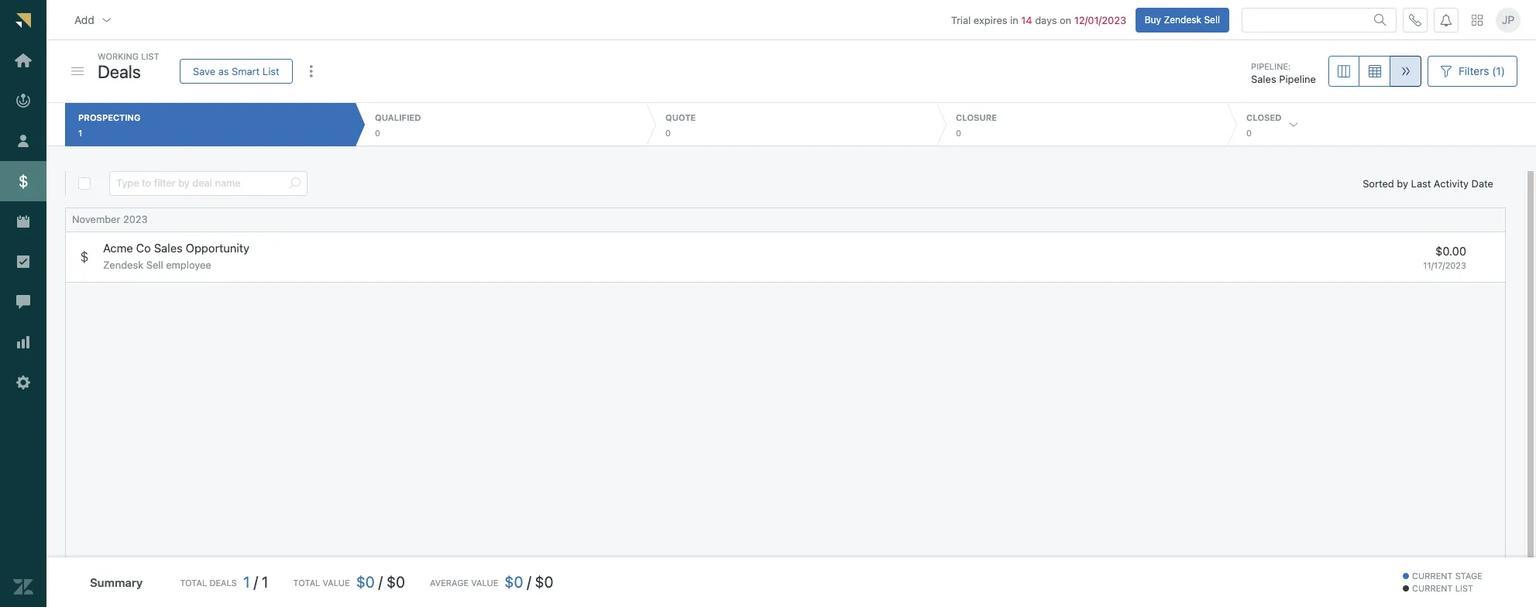 Task type: describe. For each thing, give the bounding box(es) containing it.
deals inside working list deals
[[98, 61, 141, 82]]

handler image
[[71, 67, 84, 75]]

pipeline:
[[1251, 61, 1291, 71]]

sell inside buy zendesk sell "button"
[[1204, 14, 1220, 25]]

current for current stage
[[1412, 571, 1453, 581]]

$0.00
[[1436, 244, 1467, 258]]

deals inside total deals 1 / 1
[[209, 578, 237, 588]]

zendesk image
[[13, 577, 33, 597]]

by
[[1397, 177, 1408, 190]]

last
[[1411, 177, 1431, 190]]

0 for quote 0
[[665, 128, 671, 138]]

as
[[218, 65, 229, 77]]

sell inside acme co sales opportunity zendesk sell employee
[[146, 259, 163, 271]]

quote 0
[[665, 112, 696, 138]]

zendesk products image
[[1472, 14, 1483, 25]]

date
[[1472, 177, 1494, 190]]

stage
[[1455, 571, 1483, 581]]

in
[[1010, 14, 1019, 26]]

opportunity
[[186, 241, 249, 255]]

4 $0 from the left
[[535, 573, 554, 591]]

pipeline: sales pipeline
[[1251, 61, 1316, 86]]

2 $0 from the left
[[386, 573, 405, 591]]

average value $0 / $0
[[430, 573, 554, 591]]

chevron down image
[[101, 14, 113, 26]]

buy zendesk sell
[[1145, 14, 1220, 25]]

prospecting 1
[[78, 112, 140, 138]]

12/01/2023
[[1074, 14, 1126, 26]]

expires
[[974, 14, 1008, 26]]

working list deals
[[98, 51, 159, 82]]

sorted by last activity date
[[1363, 177, 1494, 190]]

filters
[[1459, 64, 1489, 77]]

3 $0 from the left
[[505, 573, 523, 591]]

2 horizontal spatial 1
[[262, 573, 268, 591]]

zendesk inside acme co sales opportunity zendesk sell employee
[[103, 259, 143, 271]]

1 $0 from the left
[[356, 573, 375, 591]]

pipeline
[[1279, 73, 1316, 86]]

deals image
[[78, 251, 91, 263]]

on
[[1060, 14, 1072, 26]]

summary
[[90, 576, 143, 589]]

11/17/2023
[[1423, 261, 1467, 271]]

zendesk inside "button"
[[1164, 14, 1202, 25]]

2023
[[123, 213, 148, 226]]

/ for total deals 1 / 1
[[254, 573, 258, 591]]

smart
[[232, 65, 260, 77]]

closure 0
[[956, 112, 997, 138]]

add
[[74, 13, 94, 26]]

qualified 0
[[375, 112, 421, 138]]

buy zendesk sell button
[[1135, 7, 1229, 32]]

list
[[1455, 583, 1474, 593]]

trial expires in 14 days on 12/01/2023
[[951, 14, 1126, 26]]

current list
[[1412, 583, 1474, 593]]

trial
[[951, 14, 971, 26]]

acme co sales opportunity link
[[103, 241, 249, 256]]

prospecting
[[78, 112, 140, 122]]

employee
[[166, 259, 211, 271]]

closure
[[956, 112, 997, 122]]

qualified
[[375, 112, 421, 122]]

acme
[[103, 241, 133, 255]]

average
[[430, 578, 469, 588]]

filters (1)
[[1459, 64, 1505, 77]]

value for total value $0 / $0
[[323, 578, 350, 588]]

jp
[[1502, 13, 1515, 26]]

sales inside pipeline: sales pipeline
[[1251, 73, 1277, 86]]

14
[[1021, 14, 1032, 26]]



Task type: vqa. For each thing, say whether or not it's contained in the screenshot.
purchase
no



Task type: locate. For each thing, give the bounding box(es) containing it.
total for $0
[[293, 578, 320, 588]]

1 / from the left
[[254, 573, 258, 591]]

0 vertical spatial sales
[[1251, 73, 1277, 86]]

1 vertical spatial deals
[[209, 578, 237, 588]]

quote
[[665, 112, 696, 122]]

save as smart list
[[193, 65, 279, 77]]

overflow vertical fill image
[[305, 65, 317, 77]]

1 horizontal spatial sales
[[1251, 73, 1277, 86]]

sales
[[1251, 73, 1277, 86], [154, 241, 183, 255]]

value inside total value $0 / $0
[[323, 578, 350, 588]]

current down current stage
[[1412, 583, 1453, 593]]

co
[[136, 241, 151, 255]]

current up current list
[[1412, 571, 1453, 581]]

0 horizontal spatial sales
[[154, 241, 183, 255]]

sell right buy
[[1204, 14, 1220, 25]]

0 inside quote 0
[[665, 128, 671, 138]]

total value $0 / $0
[[293, 573, 405, 591]]

deals
[[98, 61, 141, 82], [209, 578, 237, 588]]

closed 0
[[1247, 112, 1282, 138]]

1 horizontal spatial /
[[378, 573, 383, 591]]

closed
[[1247, 112, 1282, 122]]

buy
[[1145, 14, 1161, 25]]

2 horizontal spatial /
[[527, 573, 531, 591]]

1
[[78, 128, 82, 138], [243, 573, 250, 591], [262, 573, 268, 591]]

0 for qualified 0
[[375, 128, 380, 138]]

1 horizontal spatial search image
[[1374, 14, 1387, 26]]

zendesk sell employee link
[[103, 259, 211, 274]]

1 horizontal spatial deals
[[209, 578, 237, 588]]

$0.00 11/17/2023
[[1423, 244, 1467, 271]]

save
[[193, 65, 215, 77]]

search image
[[1374, 14, 1387, 26], [288, 177, 301, 190]]

zendesk
[[1164, 14, 1202, 25], [103, 259, 143, 271]]

november
[[72, 213, 120, 226]]

total deals 1 / 1
[[180, 573, 268, 591]]

1 horizontal spatial zendesk
[[1164, 14, 1202, 25]]

add button
[[62, 4, 125, 35]]

0
[[375, 128, 380, 138], [665, 128, 671, 138], [956, 128, 961, 138], [1247, 128, 1252, 138]]

0 down closure
[[956, 128, 961, 138]]

zendesk right buy
[[1164, 14, 1202, 25]]

0 horizontal spatial 1
[[78, 128, 82, 138]]

zendesk down acme at the left top of the page
[[103, 259, 143, 271]]

1 horizontal spatial 1
[[243, 573, 250, 591]]

current stage
[[1412, 571, 1483, 581]]

1 current from the top
[[1412, 571, 1453, 581]]

/ for average value $0 / $0
[[527, 573, 531, 591]]

0 down qualified
[[375, 128, 380, 138]]

1 horizontal spatial sell
[[1204, 14, 1220, 25]]

sales inside acme co sales opportunity zendesk sell employee
[[154, 241, 183, 255]]

days
[[1035, 14, 1057, 26]]

list
[[141, 51, 159, 61], [263, 65, 279, 77]]

working
[[98, 51, 139, 61]]

acme co sales opportunity zendesk sell employee
[[103, 241, 249, 271]]

1 total from the left
[[180, 578, 207, 588]]

1 horizontal spatial value
[[471, 578, 498, 588]]

2 current from the top
[[1412, 583, 1453, 593]]

current
[[1412, 571, 1453, 581], [1412, 583, 1453, 593]]

0 for closed 0
[[1247, 128, 1252, 138]]

1 vertical spatial search image
[[288, 177, 301, 190]]

list right the smart
[[263, 65, 279, 77]]

0 vertical spatial search image
[[1374, 14, 1387, 26]]

0 vertical spatial list
[[141, 51, 159, 61]]

list inside button
[[263, 65, 279, 77]]

sales up zendesk sell employee 'link'
[[154, 241, 183, 255]]

total
[[180, 578, 207, 588], [293, 578, 320, 588]]

jp button
[[1496, 7, 1521, 32]]

sell down co
[[146, 259, 163, 271]]

sorted
[[1363, 177, 1394, 190]]

2 total from the left
[[293, 578, 320, 588]]

/ for total value $0 / $0
[[378, 573, 383, 591]]

0 inside "qualified 0"
[[375, 128, 380, 138]]

1 vertical spatial current
[[1412, 583, 1453, 593]]

0 horizontal spatial deals
[[98, 61, 141, 82]]

sell
[[1204, 14, 1220, 25], [146, 259, 163, 271]]

1 inside 'prospecting 1'
[[78, 128, 82, 138]]

0 vertical spatial zendesk
[[1164, 14, 1202, 25]]

save as smart list button
[[180, 59, 293, 84]]

0 horizontal spatial value
[[323, 578, 350, 588]]

0 vertical spatial deals
[[98, 61, 141, 82]]

total inside total deals 1 / 1
[[180, 578, 207, 588]]

calls image
[[1409, 14, 1422, 26]]

1 vertical spatial sales
[[154, 241, 183, 255]]

1 vertical spatial zendesk
[[103, 259, 143, 271]]

1 0 from the left
[[375, 128, 380, 138]]

1 horizontal spatial total
[[293, 578, 320, 588]]

0 horizontal spatial search image
[[288, 177, 301, 190]]

0 horizontal spatial sell
[[146, 259, 163, 271]]

1 horizontal spatial list
[[263, 65, 279, 77]]

0 vertical spatial current
[[1412, 571, 1453, 581]]

total inside total value $0 / $0
[[293, 578, 320, 588]]

0 horizontal spatial zendesk
[[103, 259, 143, 271]]

bell image
[[1440, 14, 1453, 26]]

value inside the average value $0 / $0
[[471, 578, 498, 588]]

total for 1
[[180, 578, 207, 588]]

0 vertical spatial sell
[[1204, 14, 1220, 25]]

0 inside closure 0
[[956, 128, 961, 138]]

0 inside closed 0
[[1247, 128, 1252, 138]]

Type to filter by deal name field
[[116, 172, 282, 195]]

november 2023
[[72, 213, 148, 226]]

2 0 from the left
[[665, 128, 671, 138]]

list inside working list deals
[[141, 51, 159, 61]]

$0
[[356, 573, 375, 591], [386, 573, 405, 591], [505, 573, 523, 591], [535, 573, 554, 591]]

3 / from the left
[[527, 573, 531, 591]]

value
[[323, 578, 350, 588], [471, 578, 498, 588]]

2 value from the left
[[471, 578, 498, 588]]

value for average value $0 / $0
[[471, 578, 498, 588]]

0 horizontal spatial total
[[180, 578, 207, 588]]

activity
[[1434, 177, 1469, 190]]

0 horizontal spatial /
[[254, 573, 258, 591]]

filters (1) button
[[1428, 56, 1518, 87]]

/
[[254, 573, 258, 591], [378, 573, 383, 591], [527, 573, 531, 591]]

0 down quote
[[665, 128, 671, 138]]

1 value from the left
[[323, 578, 350, 588]]

2 / from the left
[[378, 573, 383, 591]]

list right working
[[141, 51, 159, 61]]

0 down closed on the right of the page
[[1247, 128, 1252, 138]]

1 vertical spatial sell
[[146, 259, 163, 271]]

3 0 from the left
[[956, 128, 961, 138]]

4 0 from the left
[[1247, 128, 1252, 138]]

sales down pipeline:
[[1251, 73, 1277, 86]]

(1)
[[1492, 64, 1505, 77]]

0 for closure 0
[[956, 128, 961, 138]]

1 vertical spatial list
[[263, 65, 279, 77]]

0 horizontal spatial list
[[141, 51, 159, 61]]

current for current list
[[1412, 583, 1453, 593]]



